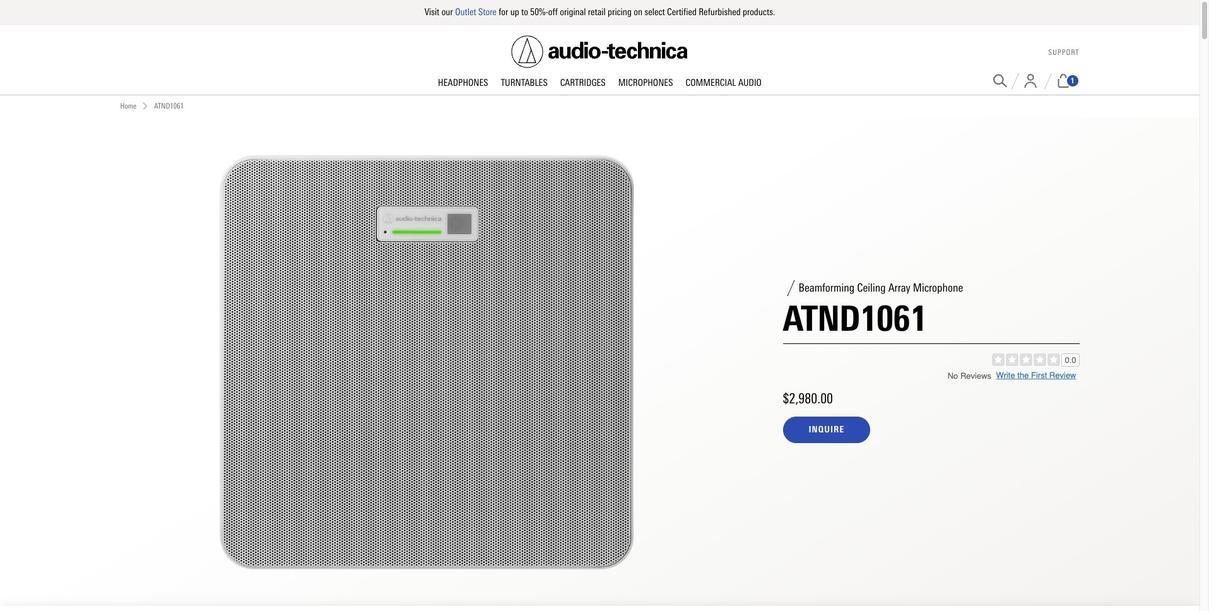 Task type: locate. For each thing, give the bounding box(es) containing it.
support link
[[1049, 48, 1080, 57]]

the
[[1018, 370, 1029, 380]]

no reviews write the first review
[[948, 370, 1077, 380]]

atnd1061
[[154, 101, 184, 110], [783, 297, 927, 339]]

ceiling
[[858, 281, 886, 295]]

1 vertical spatial atnd1061
[[783, 297, 927, 339]]

commercial
[[686, 77, 737, 88]]

headphones
[[438, 77, 488, 88]]

0.0
[[1065, 355, 1077, 365]]

select
[[645, 6, 665, 18]]

headphones link
[[432, 77, 495, 89]]

microphone
[[913, 281, 964, 295]]

inquire button
[[783, 416, 871, 443]]

atnd1061 down ceiling
[[783, 297, 927, 339]]

home link
[[120, 100, 137, 112]]

1 horizontal spatial divider line image
[[1012, 73, 1019, 89]]

retail
[[588, 6, 606, 18]]

atnd1061 right the breadcrumbs image
[[154, 101, 184, 110]]

commercial audio link
[[680, 77, 768, 89]]

commercial audio
[[686, 77, 762, 88]]

1 link
[[1057, 74, 1080, 88]]

0 horizontal spatial atnd1061
[[154, 101, 184, 110]]

write
[[997, 370, 1016, 380]]

visit our outlet store for up to 50%-off original retail pricing on select certified refurbished products.
[[425, 6, 776, 18]]

beamforming ceiling array microphone
[[799, 281, 964, 295]]

up
[[511, 6, 519, 18]]

pricing
[[608, 6, 632, 18]]

store
[[479, 6, 497, 18]]

1
[[1071, 76, 1075, 85]]

certified
[[667, 6, 697, 18]]

1 vertical spatial divider line image
[[783, 280, 799, 296]]

to
[[522, 6, 528, 18]]

0 vertical spatial atnd1061
[[154, 101, 184, 110]]

divider line image
[[1012, 73, 1019, 89], [783, 280, 799, 296]]

atnd1061 image
[[182, 117, 671, 606]]

0 horizontal spatial divider line image
[[783, 280, 799, 296]]

rated 0.0 out of 5 stars image
[[993, 353, 1080, 367]]

support
[[1049, 48, 1080, 57]]

1 horizontal spatial atnd1061
[[783, 297, 927, 339]]

review
[[1050, 370, 1077, 380]]

beamforming
[[799, 281, 855, 295]]



Task type: vqa. For each thing, say whether or not it's contained in the screenshot.
you to the left
no



Task type: describe. For each thing, give the bounding box(es) containing it.
$2,980.00
[[783, 390, 833, 407]]

outlet
[[455, 6, 476, 18]]

cartridges link
[[554, 77, 612, 89]]

inquire
[[809, 424, 845, 435]]

basket image
[[1057, 74, 1071, 88]]

off
[[549, 6, 558, 18]]

home
[[120, 101, 137, 110]]

first
[[1032, 370, 1048, 380]]

microphones link
[[612, 77, 680, 89]]

reviews
[[961, 371, 992, 380]]

breadcrumbs image
[[142, 102, 149, 110]]

50%-
[[531, 6, 549, 18]]

divider line image
[[1045, 73, 1052, 89]]

original
[[560, 6, 586, 18]]

turntables
[[501, 77, 548, 88]]

0 vertical spatial divider line image
[[1012, 73, 1019, 89]]

outlet store link
[[455, 6, 497, 18]]

products.
[[743, 6, 776, 18]]

audio
[[739, 77, 762, 88]]

write the first review link
[[997, 370, 1077, 380]]

our
[[442, 6, 453, 18]]

store logo image
[[512, 35, 689, 68]]

no
[[948, 371, 959, 380]]

visit
[[425, 6, 440, 18]]

on
[[634, 6, 643, 18]]

array
[[889, 281, 911, 295]]

cartridges
[[561, 77, 606, 88]]

refurbished
[[699, 6, 741, 18]]

for
[[499, 6, 508, 18]]

microphones
[[619, 77, 673, 88]]

magnifying glass image
[[993, 74, 1007, 88]]

turntables link
[[495, 77, 554, 89]]



